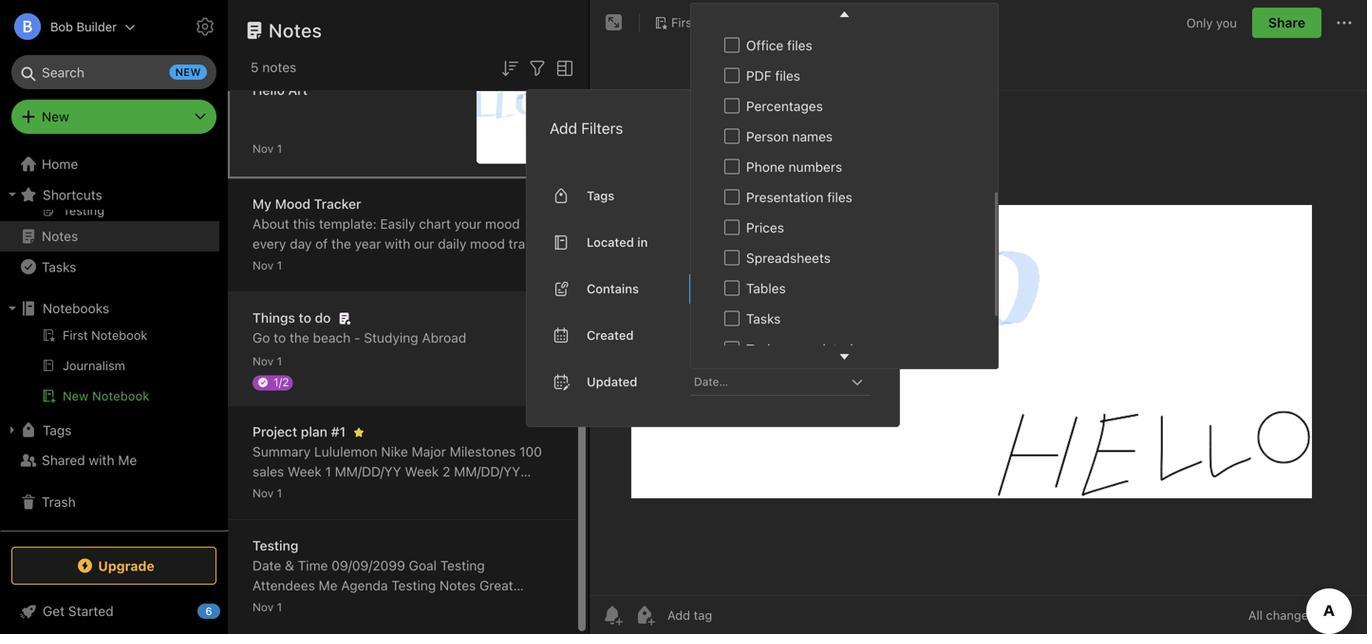 Task type: locate. For each thing, give the bounding box(es) containing it.
2 vertical spatial files
[[827, 189, 853, 205]]

1 horizontal spatial to
[[299, 310, 311, 326]]

1 horizontal spatial meeting
[[492, 598, 542, 613]]

to for do
[[299, 310, 311, 326]]

files for pdf files
[[775, 68, 800, 84]]

1 horizontal spatial notes
[[269, 19, 322, 41]]

first
[[671, 15, 696, 30]]

0 horizontal spatial notes
[[42, 228, 78, 244]]

2 horizontal spatial the
[[507, 256, 527, 272]]

summary
[[253, 444, 311, 460]]

Select119 checkbox
[[724, 189, 740, 204]]

the right of
[[331, 236, 351, 252]]

home link
[[0, 149, 228, 179]]

4 down major
[[410, 484, 418, 499]]

files
[[787, 38, 812, 53], [775, 68, 800, 84], [827, 189, 853, 205]]

nov up my
[[253, 142, 274, 155]]

notes down the shortcuts
[[42, 228, 78, 244]]

nov 1 down attendees
[[253, 601, 282, 614]]

to for the
[[274, 330, 286, 346]]

1 vertical spatial tasks
[[746, 311, 781, 327]]

Note Editor text field
[[590, 91, 1367, 595]]

notebook up 'select114' option
[[700, 15, 756, 30]]

assignee
[[332, 598, 388, 613]]

0 vertical spatial new
[[42, 109, 69, 124]]

contains
[[587, 282, 639, 296]]

View options field
[[549, 55, 576, 80]]

0 vertical spatial 2
[[443, 464, 450, 479]]

with down easily
[[385, 236, 410, 252]]

1 vertical spatial files
[[775, 68, 800, 84]]

action
[[253, 598, 292, 613]]

2 vertical spatial testing
[[391, 578, 436, 593]]

nov 1 down go
[[253, 355, 282, 368]]

5 up hello
[[251, 59, 259, 75]]

notebook up tags button
[[92, 389, 150, 403]]

week down nike
[[372, 484, 406, 499]]

Select114 checkbox
[[724, 37, 740, 53]]

new notebook group
[[0, 324, 219, 415]]

0 vertical spatial files
[[787, 38, 812, 53]]

shared with me link
[[0, 445, 219, 476]]

to left do
[[299, 310, 311, 326]]

0 vertical spatial 5
[[251, 59, 259, 75]]

1 vertical spatial me
[[319, 578, 338, 593]]

notebook
[[700, 15, 756, 30], [92, 389, 150, 403]]

date
[[253, 558, 281, 573]]

out
[[325, 618, 345, 633]]

0 vertical spatial testing
[[253, 538, 298, 554]]

time
[[298, 558, 328, 573]]

new
[[42, 109, 69, 124], [63, 389, 89, 403]]

files down the numbers
[[827, 189, 853, 205]]

files right pdf
[[775, 68, 800, 84]]

items
[[295, 598, 329, 613]]

testing up great
[[440, 558, 485, 573]]

mood up change
[[470, 236, 505, 252]]

to
[[442, 256, 454, 272], [299, 310, 311, 326], [274, 330, 286, 346]]

testing up status
[[391, 578, 436, 593]]

files right office
[[787, 38, 812, 53]]

 input text field
[[692, 275, 846, 302]]

send
[[290, 618, 322, 633]]

person names
[[746, 129, 833, 144]]

week down "summary"
[[288, 464, 322, 479]]

office
[[746, 38, 784, 53]]

0 horizontal spatial 3
[[290, 484, 298, 499]]

with down tags button
[[89, 452, 114, 468]]

1 horizontal spatial 4
[[482, 504, 490, 519]]

files for office files
[[787, 38, 812, 53]]

5
[[251, 59, 259, 75], [529, 484, 537, 499]]

nov for date & time 09/09/2099 goal testing attendees me agenda testing notes great action items assignee status clean up meeting notes send out meeting notes and actio...
[[253, 601, 274, 614]]

go
[[253, 330, 270, 346]]

1 horizontal spatial tasks
[[746, 311, 781, 327]]

2 down nike
[[395, 504, 403, 519]]

hello
[[253, 82, 285, 98]]

task up time on the left
[[323, 504, 351, 519]]

tasks up tasks:
[[746, 311, 781, 327]]

1
[[277, 142, 282, 155], [277, 259, 282, 272], [277, 355, 282, 368], [325, 464, 331, 479], [277, 487, 282, 500], [354, 504, 360, 519], [277, 601, 282, 614]]

1 vertical spatial 3
[[438, 504, 447, 519]]

notebook inside button
[[92, 389, 150, 403]]

task up goal
[[407, 504, 435, 519]]

Select122 checkbox
[[724, 280, 740, 296]]

Select121 checkbox
[[724, 250, 740, 265]]

task up "09/09/2099"
[[364, 504, 392, 519]]

nov 1 for date & time 09/09/2099 goal testing attendees me agenda testing notes great action items assignee status clean up meeting notes send out meeting notes and actio...
[[253, 601, 282, 614]]

3 nov from the top
[[253, 355, 274, 368]]

2 vertical spatial the
[[290, 330, 309, 346]]

1 horizontal spatial tags
[[587, 189, 615, 203]]

1 horizontal spatial notebook
[[700, 15, 756, 30]]

testing up date
[[253, 538, 298, 554]]

trash link
[[0, 487, 219, 517]]

1 vertical spatial with
[[89, 452, 114, 468]]

to right go
[[274, 330, 286, 346]]

abroad
[[422, 330, 466, 346]]

template:
[[319, 216, 377, 232]]

office files
[[746, 38, 812, 53]]

1 horizontal spatial 5
[[529, 484, 537, 499]]

new for new
[[42, 109, 69, 124]]

0 horizontal spatial notebook
[[92, 389, 150, 403]]

note window element
[[590, 0, 1367, 634]]

phone
[[746, 159, 785, 175]]

nike
[[381, 444, 408, 460]]

1 horizontal spatial 2
[[443, 464, 450, 479]]

0 horizontal spatial me
[[118, 452, 137, 468]]

completed
[[788, 341, 853, 357]]

person
[[746, 129, 789, 144]]

5 nov from the top
[[253, 601, 274, 614]]

summary lululemon nike major milestones 100 sales week 1 mm/dd/yy week 2 mm/dd/yy week 3 mm/dd/yy week 4 mm/dd/yy week 5 mm/dd/yy task 1 task 2 task 3 task 4 le...
[[253, 444, 542, 519]]

3 down "summary"
[[290, 484, 298, 499]]

meeting down the assignee
[[349, 618, 399, 633]]

phone numbers
[[746, 159, 842, 175]]

nov for about this template: easily chart your mood every day of the year with our daily mood track er template. click each square to change the cell background accordin...
[[253, 259, 274, 272]]

nov
[[253, 142, 274, 155], [253, 259, 274, 272], [253, 355, 274, 368], [253, 487, 274, 500], [253, 601, 274, 614]]

group
[[0, 57, 219, 229]]

1 up "09/09/2099"
[[354, 504, 360, 519]]

tags inside button
[[43, 422, 72, 438]]

testing date & time 09/09/2099 goal testing attendees me agenda testing notes great action items assignee status clean up meeting notes send out meeting notes and actio...
[[253, 538, 542, 633]]

0 vertical spatial with
[[385, 236, 410, 252]]

1 vertical spatial to
[[299, 310, 311, 326]]

0 horizontal spatial meeting
[[349, 618, 399, 633]]

new up the "home" at the top
[[42, 109, 69, 124]]

1 vertical spatial tags
[[43, 422, 72, 438]]

add tag image
[[633, 604, 656, 627]]

6
[[205, 605, 212, 618]]

click
[[330, 256, 360, 272]]

0 horizontal spatial tasks
[[42, 259, 76, 275]]

my
[[253, 196, 272, 212]]

1 horizontal spatial testing
[[391, 578, 436, 593]]

week
[[288, 464, 322, 479], [405, 464, 439, 479], [253, 484, 287, 499], [372, 484, 406, 499], [492, 484, 526, 499]]

nov 1 down sales
[[253, 487, 282, 500]]

tags
[[587, 189, 615, 203], [43, 422, 72, 438]]

1 vertical spatial 4
[[482, 504, 490, 519]]

notebook for first notebook
[[700, 15, 756, 30]]

clear all button
[[817, 117, 871, 139]]

clean
[[435, 598, 470, 613]]

shared
[[42, 452, 85, 468]]

nov down sales
[[253, 487, 274, 500]]

1 nov from the top
[[253, 142, 274, 155]]

notes link
[[0, 221, 219, 252]]

Sort options field
[[498, 55, 521, 80]]

2 horizontal spatial to
[[442, 256, 454, 272]]

1 horizontal spatial 3
[[438, 504, 447, 519]]

project plan #1
[[253, 424, 346, 440]]

1 nov 1 from the top
[[253, 142, 282, 155]]

5 nov 1 from the top
[[253, 601, 282, 614]]

the
[[331, 236, 351, 252], [507, 256, 527, 272], [290, 330, 309, 346]]

tree
[[0, 27, 228, 530]]

notes inside testing date & time 09/09/2099 goal testing attendees me agenda testing notes great action items assignee status clean up meeting notes send out meeting notes and actio...
[[440, 578, 476, 593]]

1 up mood
[[277, 142, 282, 155]]

0 vertical spatial me
[[118, 452, 137, 468]]

0 horizontal spatial to
[[274, 330, 286, 346]]

1 vertical spatial 5
[[529, 484, 537, 499]]

4 nov 1 from the top
[[253, 487, 282, 500]]

1 horizontal spatial the
[[331, 236, 351, 252]]

with
[[385, 236, 410, 252], [89, 452, 114, 468]]

notebook inside button
[[700, 15, 756, 30]]

me down tags button
[[118, 452, 137, 468]]

Select124 checkbox
[[724, 341, 740, 356]]

2 horizontal spatial notes
[[440, 578, 476, 593]]

09/09/2099
[[332, 558, 405, 573]]

tags up located
[[587, 189, 615, 203]]

3 down major
[[438, 504, 447, 519]]

thumbnail image
[[477, 80, 560, 164]]

2 vertical spatial notes
[[440, 578, 476, 593]]

row group
[[691, 0, 995, 516]]

tasks up notebooks
[[42, 259, 76, 275]]

nov for summary lululemon nike major milestones 100 sales week 1 mm/dd/yy week 2 mm/dd/yy week 3 mm/dd/yy week 4 mm/dd/yy week 5 mm/dd/yy task 1 task 2 task 3 task 4 le...
[[253, 487, 274, 500]]

notes up 5 notes
[[269, 19, 322, 41]]

nov up cell
[[253, 259, 274, 272]]

0 horizontal spatial the
[[290, 330, 309, 346]]

&
[[285, 558, 294, 573]]

year
[[355, 236, 381, 252]]

1 vertical spatial notebook
[[92, 389, 150, 403]]

0 vertical spatial to
[[442, 256, 454, 272]]

notes up clean
[[440, 578, 476, 593]]

upgrade
[[98, 558, 154, 574]]

0 vertical spatial 3
[[290, 484, 298, 499]]

mm/dd/yy
[[335, 464, 401, 479], [454, 464, 520, 479], [302, 484, 368, 499], [422, 484, 488, 499], [253, 504, 319, 519]]

goal
[[409, 558, 437, 573]]

milestones
[[450, 444, 516, 460]]

0 horizontal spatial 4
[[410, 484, 418, 499]]

pdf
[[746, 68, 772, 84]]

0 horizontal spatial with
[[89, 452, 114, 468]]

-
[[354, 330, 360, 346]]

started
[[68, 603, 114, 619]]

status
[[392, 598, 431, 613]]

presentation files
[[746, 189, 853, 205]]

2 nov from the top
[[253, 259, 274, 272]]

task left 'le...'
[[450, 504, 478, 519]]

1 horizontal spatial me
[[319, 578, 338, 593]]

me down time on the left
[[319, 578, 338, 593]]

0 vertical spatial notes
[[269, 19, 322, 41]]

tags up the shared
[[43, 422, 72, 438]]

100
[[520, 444, 542, 460]]

0 vertical spatial the
[[331, 236, 351, 252]]

0 vertical spatial tasks
[[42, 259, 76, 275]]

plan
[[301, 424, 328, 440]]

new button
[[11, 100, 216, 134]]

the down track
[[507, 256, 527, 272]]

files for presentation files
[[827, 189, 853, 205]]

nov down go
[[253, 355, 274, 368]]

meeting down great
[[492, 598, 542, 613]]

0 vertical spatial meeting
[[492, 598, 542, 613]]

4 left 'le...'
[[482, 504, 490, 519]]

0 vertical spatial notebook
[[700, 15, 756, 30]]

me inside testing date & time 09/09/2099 goal testing attendees me agenda testing notes great action items assignee status clean up meeting notes send out meeting notes and actio...
[[319, 578, 338, 593]]

2 vertical spatial to
[[274, 330, 286, 346]]

1 vertical spatial meeting
[[349, 618, 399, 633]]

new inside popup button
[[42, 109, 69, 124]]

me
[[118, 452, 137, 468], [319, 578, 338, 593]]

2 down major
[[443, 464, 450, 479]]

the down the things to do
[[290, 330, 309, 346]]

project
[[253, 424, 297, 440]]

new up tags button
[[63, 389, 89, 403]]

pdf files
[[746, 68, 800, 84]]

Select116 checkbox
[[724, 98, 740, 113]]

new inside button
[[63, 389, 89, 403]]

tasks button
[[0, 252, 219, 282]]

4 nov from the top
[[253, 487, 274, 500]]

5 notes
[[251, 59, 296, 75]]

0 horizontal spatial tags
[[43, 422, 72, 438]]

4
[[410, 484, 418, 499], [482, 504, 490, 519]]

notebook for new notebook
[[92, 389, 150, 403]]

1 vertical spatial new
[[63, 389, 89, 403]]

in
[[637, 235, 648, 249]]

2 nov 1 from the top
[[253, 259, 282, 272]]

more actions image
[[1333, 11, 1356, 34]]

to down daily
[[442, 256, 454, 272]]

3 nov 1 from the top
[[253, 355, 282, 368]]

1 horizontal spatial with
[[385, 236, 410, 252]]

nov 1 up cell
[[253, 259, 282, 272]]

mood up track
[[485, 216, 520, 232]]

builder
[[76, 19, 117, 34]]

0 horizontal spatial 2
[[395, 504, 403, 519]]

5 down 100
[[529, 484, 537, 499]]

accordin...
[[354, 276, 418, 291]]

add
[[550, 119, 577, 137]]

nov down attendees
[[253, 601, 274, 614]]

saved
[[1318, 608, 1352, 622]]

1 vertical spatial testing
[[440, 558, 485, 573]]

with inside the about this template: easily chart your mood every day of the year with our daily mood track er template. click each square to change the cell background accordin...
[[385, 236, 410, 252]]

notes up hello art on the left of the page
[[262, 59, 296, 75]]

located
[[587, 235, 634, 249]]

created
[[587, 328, 634, 342]]

1 vertical spatial mood
[[470, 236, 505, 252]]

nov 1 up my
[[253, 142, 282, 155]]

expand note image
[[603, 11, 626, 34]]

expand notebooks image
[[5, 301, 20, 316]]



Task type: vqa. For each thing, say whether or not it's contained in the screenshot.
Nov related to About this template: Easily chart your mood every day of the year with our daily mood track er template. Click each square to change the cell background accordin...
yes



Task type: describe. For each thing, give the bounding box(es) containing it.
things
[[253, 310, 295, 326]]

add filters image
[[526, 57, 549, 80]]

2 horizontal spatial testing
[[440, 558, 485, 573]]

nov 1 for summary lululemon nike major milestones 100 sales week 1 mm/dd/yy week 2 mm/dd/yy week 3 mm/dd/yy week 4 mm/dd/yy week 5 mm/dd/yy task 1 task 2 task 3 task 4 le...
[[253, 487, 282, 500]]

change
[[458, 256, 503, 272]]

tasks inside row group
[[746, 311, 781, 327]]

numbers
[[789, 159, 842, 175]]

week down sales
[[253, 484, 287, 499]]

Select115 checkbox
[[724, 68, 740, 83]]

to inside the about this template: easily chart your mood every day of the year with our daily mood track er template. click each square to change the cell background accordin...
[[442, 256, 454, 272]]

track
[[509, 236, 546, 252]]

add filters
[[550, 119, 623, 137]]

sales
[[253, 464, 284, 479]]

shared with me
[[42, 452, 137, 468]]

le...
[[494, 504, 520, 519]]

agenda
[[341, 578, 388, 593]]

go to the beach - studying abroad
[[253, 330, 466, 346]]

1 task from the left
[[323, 504, 351, 519]]

new notebook
[[63, 389, 150, 403]]

easily
[[380, 216, 415, 232]]

Add filters field
[[526, 55, 549, 80]]

only
[[1187, 15, 1213, 30]]

day
[[290, 236, 312, 252]]

1 up 1/2
[[277, 355, 282, 368]]

first notebook
[[671, 15, 756, 30]]

Select117 checkbox
[[724, 128, 740, 144]]

bob builder
[[50, 19, 117, 34]]

located in
[[587, 235, 648, 249]]

beach
[[313, 330, 351, 346]]

0 vertical spatial tags
[[587, 189, 615, 203]]

1 vertical spatial 2
[[395, 504, 403, 519]]

my mood tracker
[[253, 196, 361, 212]]

major
[[412, 444, 446, 460]]

5 inside summary lululemon nike major milestones 100 sales week 1 mm/dd/yy week 2 mm/dd/yy week 3 mm/dd/yy week 4 mm/dd/yy week 5 mm/dd/yy task 1 task 2 task 3 task 4 le...
[[529, 484, 537, 499]]

first notebook button
[[648, 9, 763, 36]]

0 horizontal spatial testing
[[253, 538, 298, 554]]

and
[[440, 618, 463, 633]]

great
[[479, 578, 513, 593]]

0 vertical spatial mood
[[485, 216, 520, 232]]

tasks:
[[746, 341, 785, 357]]

Select123 checkbox
[[724, 311, 740, 326]]

bob
[[50, 19, 73, 34]]

tree containing home
[[0, 27, 228, 530]]

hello art
[[253, 82, 308, 98]]

row group containing office files
[[691, 0, 995, 516]]

click to collapse image
[[221, 599, 235, 622]]

Account field
[[0, 8, 136, 46]]

add a reminder image
[[601, 604, 624, 627]]

notebooks link
[[0, 293, 219, 324]]

tags button
[[0, 415, 219, 445]]

1 vertical spatial notes
[[42, 228, 78, 244]]

settings image
[[194, 15, 216, 38]]

new
[[175, 66, 201, 78]]

daily
[[438, 236, 467, 252]]

of
[[315, 236, 328, 252]]

each
[[363, 256, 393, 272]]

with inside shared with me link
[[89, 452, 114, 468]]

studying
[[364, 330, 418, 346]]

up
[[473, 598, 489, 613]]

0 vertical spatial 4
[[410, 484, 418, 499]]

Select113 checkbox
[[724, 7, 740, 22]]

Help and Learning task checklist field
[[0, 596, 228, 627]]

art
[[288, 82, 308, 98]]

nov 1 for about this template: easily chart your mood every day of the year with our daily mood track er template. click each square to change the cell background accordin...
[[253, 259, 282, 272]]

new for new notebook
[[63, 389, 89, 403]]

all
[[855, 120, 869, 136]]

#1
[[331, 424, 346, 440]]

More actions field
[[1333, 8, 1356, 38]]

all
[[1248, 608, 1263, 622]]

tracker
[[314, 196, 361, 212]]

 Date picker field
[[690, 368, 888, 396]]

shortcuts button
[[0, 179, 219, 210]]

get
[[43, 603, 65, 619]]

tasks inside button
[[42, 259, 76, 275]]

3 task from the left
[[407, 504, 435, 519]]

week down major
[[405, 464, 439, 479]]

tables
[[746, 281, 786, 296]]

week up 'le...'
[[492, 484, 526, 499]]

1 down sales
[[277, 487, 282, 500]]

every
[[253, 236, 286, 252]]

names
[[792, 129, 833, 144]]

share button
[[1252, 8, 1322, 38]]

Add tag field
[[666, 607, 808, 623]]

lululemon
[[314, 444, 377, 460]]

er
[[253, 236, 546, 272]]

4 task from the left
[[450, 504, 478, 519]]

1 vertical spatial the
[[507, 256, 527, 272]]

cell
[[253, 276, 274, 291]]

1 down lululemon
[[325, 464, 331, 479]]

presentation
[[746, 189, 824, 205]]

new notebook button
[[0, 385, 219, 407]]

trash
[[42, 494, 76, 510]]

new search field
[[25, 55, 207, 89]]

Search text field
[[25, 55, 203, 89]]

expand tags image
[[5, 423, 20, 438]]

notebooks
[[43, 300, 109, 316]]

home
[[42, 156, 78, 172]]

spreadsheets
[[746, 250, 831, 266]]

1 down every
[[277, 259, 282, 272]]

clear
[[819, 120, 852, 136]]

Select118 checkbox
[[724, 159, 740, 174]]

clear all
[[819, 120, 869, 136]]

upgrade button
[[11, 547, 216, 585]]

chart
[[419, 216, 451, 232]]

attendees
[[253, 578, 315, 593]]

0 horizontal spatial 5
[[251, 59, 259, 75]]

your
[[454, 216, 482, 232]]

notes down action
[[253, 618, 287, 633]]

background
[[277, 276, 350, 291]]

notes down status
[[402, 618, 436, 633]]

things to do
[[253, 310, 331, 326]]

get started
[[43, 603, 114, 619]]

Contains field
[[690, 275, 871, 303]]

mood
[[275, 196, 311, 212]]

about
[[253, 216, 289, 232]]

1 down attendees
[[277, 601, 282, 614]]

2 task from the left
[[364, 504, 392, 519]]

about this template: easily chart your mood every day of the year with our daily mood track er template. click each square to change the cell background accordin...
[[253, 216, 546, 291]]

changes
[[1266, 608, 1315, 622]]

date…
[[694, 375, 728, 388]]

you
[[1216, 15, 1237, 30]]

Select120 checkbox
[[724, 220, 740, 235]]



